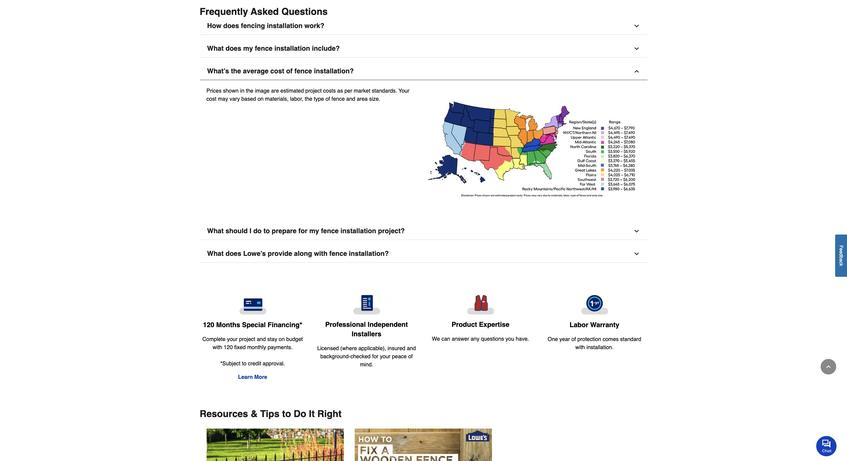 Task type: locate. For each thing, give the bounding box(es) containing it.
0 horizontal spatial cost
[[207, 96, 216, 102]]

your inside the complete your project and stay on budget with 120 fixed monthly payments.
[[227, 336, 238, 343]]

2 horizontal spatial to
[[282, 409, 291, 419]]

0 horizontal spatial my
[[243, 45, 253, 53]]

a black metal finial border fence between a walkway and flower bed. image
[[207, 429, 344, 462]]

installation? inside the what's the average cost of fence installation? "button"
[[314, 67, 354, 75]]

with down protection
[[576, 345, 585, 351]]

provide
[[268, 250, 292, 258]]

0 vertical spatial the
[[231, 67, 241, 75]]

your up fixed
[[227, 336, 238, 343]]

any
[[471, 336, 480, 343]]

1 horizontal spatial chevron up image
[[826, 364, 832, 370]]

0 vertical spatial installation?
[[314, 67, 354, 75]]

with inside the complete your project and stay on budget with 120 fixed monthly payments.
[[213, 345, 222, 351]]

2 what from the top
[[207, 227, 224, 235]]

frequently
[[200, 6, 248, 17]]

for inside button
[[299, 227, 308, 235]]

cost down prices
[[207, 96, 216, 102]]

does for my
[[226, 45, 241, 53]]

do
[[294, 409, 306, 419]]

installation? up costs at the top left
[[314, 67, 354, 75]]

0 horizontal spatial chevron up image
[[634, 68, 640, 75]]

installation up what's the average cost of fence installation? in the left top of the page
[[275, 45, 310, 53]]

0 vertical spatial installation
[[267, 22, 303, 30]]

scroll to top element
[[821, 359, 837, 375]]

0 horizontal spatial and
[[257, 336, 266, 343]]

2 vertical spatial and
[[407, 346, 416, 352]]

2 chevron down image from the top
[[634, 45, 640, 52]]

0 vertical spatial chevron down image
[[634, 23, 640, 30]]

with inside "one year of protection comes standard with installation."
[[576, 345, 585, 351]]

does down frequently
[[223, 22, 239, 30]]

project inside prices shown in the image are estimated project costs as per market standards. your cost may vary based on materials, labor, the type of fence and area size.
[[306, 88, 322, 94]]

0 horizontal spatial on
[[258, 96, 264, 102]]

to left do
[[282, 409, 291, 419]]

1 horizontal spatial 120
[[224, 345, 233, 351]]

2 horizontal spatial and
[[407, 346, 416, 352]]

0 vertical spatial on
[[258, 96, 264, 102]]

the right in
[[246, 88, 253, 94]]

comes
[[603, 336, 619, 343]]

0 vertical spatial cost
[[271, 67, 284, 75]]

0 horizontal spatial with
[[213, 345, 222, 351]]

lowe's
[[243, 250, 266, 258]]

1 vertical spatial project
[[239, 336, 255, 343]]

your
[[227, 336, 238, 343], [380, 354, 391, 360]]

standard
[[621, 336, 642, 343]]

one
[[548, 336, 558, 343]]

1 chevron down image from the top
[[634, 23, 640, 30]]

background-
[[321, 354, 351, 360]]

2 vertical spatial what
[[207, 250, 224, 258]]

for inside licensed (where applicable), insured and background-checked for your peace of mind.
[[372, 354, 379, 360]]

of inside prices shown in the image are estimated project costs as per market standards. your cost may vary based on materials, labor, the type of fence and area size.
[[326, 96, 330, 102]]

2 horizontal spatial the
[[305, 96, 312, 102]]

learn
[[238, 374, 253, 380]]

and up monthly
[[257, 336, 266, 343]]

0 vertical spatial your
[[227, 336, 238, 343]]

1 horizontal spatial cost
[[271, 67, 284, 75]]

fence
[[255, 45, 273, 53], [295, 67, 312, 75], [332, 96, 345, 102], [321, 227, 339, 235], [330, 250, 347, 258]]

1 horizontal spatial your
[[380, 354, 391, 360]]

the right what's on the left of the page
[[231, 67, 241, 75]]

product
[[452, 321, 477, 329]]

3 what from the top
[[207, 250, 224, 258]]

0 vertical spatial project
[[306, 88, 322, 94]]

monthly
[[247, 345, 266, 351]]

0 vertical spatial to
[[264, 227, 270, 235]]

with
[[314, 250, 328, 258], [213, 345, 222, 351], [576, 345, 585, 351]]

budget
[[286, 336, 303, 343]]

learn more link
[[238, 374, 267, 380]]

what's the average cost of fence installation?
[[207, 67, 354, 75]]

1 horizontal spatial to
[[264, 227, 270, 235]]

k
[[839, 264, 845, 266]]

and down per
[[346, 96, 356, 102]]

independent
[[368, 321, 408, 329]]

on inside the complete your project and stay on budget with 120 fixed monthly payments.
[[279, 336, 285, 343]]

120 left fixed
[[224, 345, 233, 351]]

project?
[[378, 227, 405, 235]]

fixed
[[234, 345, 246, 351]]

chat invite button image
[[817, 436, 837, 457]]

3 chevron down image from the top
[[634, 228, 640, 235]]

to left credit
[[242, 361, 247, 367]]

1 vertical spatial and
[[257, 336, 266, 343]]

e up d
[[839, 248, 845, 251]]

for right 'prepare'
[[299, 227, 308, 235]]

cost up are
[[271, 67, 284, 75]]

project up type
[[306, 88, 322, 94]]

vary
[[230, 96, 240, 102]]

1 horizontal spatial for
[[372, 354, 379, 360]]

1 horizontal spatial the
[[246, 88, 253, 94]]

do
[[253, 227, 262, 235]]

what does lowe's provide along with fence installation? button
[[200, 246, 648, 263]]

what for what does my fence installation include?
[[207, 45, 224, 53]]

with right along
[[314, 250, 328, 258]]

on inside prices shown in the image are estimated project costs as per market standards. your cost may vary based on materials, labor, the type of fence and area size.
[[258, 96, 264, 102]]

b
[[839, 256, 845, 259]]

a video showing various ways to fix a wooden fence. image
[[355, 429, 492, 462]]

with down the complete
[[213, 345, 222, 351]]

2 e from the top
[[839, 251, 845, 254]]

0 vertical spatial what
[[207, 45, 224, 53]]

1 horizontal spatial on
[[279, 336, 285, 343]]

cost inside prices shown in the image are estimated project costs as per market standards. your cost may vary based on materials, labor, the type of fence and area size.
[[207, 96, 216, 102]]

per
[[345, 88, 352, 94]]

1 vertical spatial does
[[226, 45, 241, 53]]

0 horizontal spatial the
[[231, 67, 241, 75]]

does
[[223, 22, 239, 30], [226, 45, 241, 53], [226, 250, 241, 258]]

1 vertical spatial my
[[309, 227, 319, 235]]

1 vertical spatial to
[[242, 361, 247, 367]]

stay
[[267, 336, 277, 343]]

of right year
[[572, 336, 576, 343]]

chevron down image inside what should i do to prepare for my fence installation project? button
[[634, 228, 640, 235]]

1 vertical spatial chevron down image
[[634, 45, 640, 52]]

0 horizontal spatial your
[[227, 336, 238, 343]]

1 horizontal spatial project
[[306, 88, 322, 94]]

along
[[294, 250, 312, 258]]

of up estimated
[[286, 67, 293, 75]]

average
[[243, 67, 269, 75]]

what
[[207, 45, 224, 53], [207, 227, 224, 235], [207, 250, 224, 258]]

and right insured
[[407, 346, 416, 352]]

of down costs at the top left
[[326, 96, 330, 102]]

120
[[203, 321, 214, 329], [224, 345, 233, 351]]

0 horizontal spatial to
[[242, 361, 247, 367]]

it
[[309, 409, 315, 419]]

for down the applicable),
[[372, 354, 379, 360]]

1 horizontal spatial with
[[314, 250, 328, 258]]

0 vertical spatial and
[[346, 96, 356, 102]]

to
[[264, 227, 270, 235], [242, 361, 247, 367], [282, 409, 291, 419]]

chevron down image
[[634, 23, 640, 30], [634, 45, 640, 52], [634, 228, 640, 235]]

0 horizontal spatial for
[[299, 227, 308, 235]]

0 horizontal spatial 120
[[203, 321, 214, 329]]

my up along
[[309, 227, 319, 235]]

0 vertical spatial 120
[[203, 321, 214, 329]]

2 vertical spatial to
[[282, 409, 291, 419]]

area
[[357, 96, 368, 102]]

more
[[254, 374, 267, 380]]

does left the lowe's
[[226, 250, 241, 258]]

protection
[[578, 336, 602, 343]]

2 vertical spatial installation
[[341, 227, 376, 235]]

1 vertical spatial installation?
[[349, 250, 389, 258]]

1 what from the top
[[207, 45, 224, 53]]

does for lowe's
[[226, 250, 241, 258]]

to right do
[[264, 227, 270, 235]]

0 vertical spatial chevron up image
[[634, 68, 640, 75]]

peace
[[392, 354, 407, 360]]

year
[[560, 336, 570, 343]]

chevron up image inside the what's the average cost of fence installation? "button"
[[634, 68, 640, 75]]

we can answer any questions you have.
[[432, 336, 529, 343]]

chevron up image
[[634, 68, 640, 75], [826, 364, 832, 370]]

of right "peace" at left
[[408, 354, 413, 360]]

1 vertical spatial what
[[207, 227, 224, 235]]

0 vertical spatial does
[[223, 22, 239, 30]]

your inside licensed (where applicable), insured and background-checked for your peace of mind.
[[380, 354, 391, 360]]

are
[[271, 88, 279, 94]]

1 vertical spatial on
[[279, 336, 285, 343]]

how does fencing installation work? button
[[200, 18, 648, 35]]

questions
[[282, 6, 328, 17]]

questions
[[481, 336, 504, 343]]

0 horizontal spatial project
[[239, 336, 255, 343]]

the left type
[[305, 96, 312, 102]]

1 vertical spatial cost
[[207, 96, 216, 102]]

installation? down project?
[[349, 250, 389, 258]]

1 horizontal spatial and
[[346, 96, 356, 102]]

chevron down image
[[634, 251, 640, 258]]

2 vertical spatial chevron down image
[[634, 228, 640, 235]]

what for what does lowe's provide along with fence installation?
[[207, 250, 224, 258]]

my down fencing
[[243, 45, 253, 53]]

120 up the complete
[[203, 321, 214, 329]]

1 vertical spatial 120
[[224, 345, 233, 351]]

have.
[[516, 336, 529, 343]]

licensed (where applicable), insured and background-checked for your peace of mind.
[[317, 346, 416, 368]]

does up what's on the left of the page
[[226, 45, 241, 53]]

installation left project?
[[341, 227, 376, 235]]

chevron down image inside the how does fencing installation work? button
[[634, 23, 640, 30]]

e
[[839, 248, 845, 251], [839, 251, 845, 254]]

my
[[243, 45, 253, 53], [309, 227, 319, 235]]

with inside button
[[314, 250, 328, 258]]

payments.
[[268, 345, 293, 351]]

on
[[258, 96, 264, 102], [279, 336, 285, 343]]

asked
[[251, 6, 279, 17]]

for
[[299, 227, 308, 235], [372, 354, 379, 360]]

2 vertical spatial does
[[226, 250, 241, 258]]

your down insured
[[380, 354, 391, 360]]

1 vertical spatial your
[[380, 354, 391, 360]]

1 e from the top
[[839, 248, 845, 251]]

1 vertical spatial chevron up image
[[826, 364, 832, 370]]

what should i do to prepare for my fence installation project? button
[[200, 223, 648, 240]]

2 horizontal spatial with
[[576, 345, 585, 351]]

1 vertical spatial for
[[372, 354, 379, 360]]

tips
[[260, 409, 280, 419]]

a map of the u s showing fence installation cost differences between states. image
[[424, 87, 641, 209]]

on down image
[[258, 96, 264, 102]]

on up payments.
[[279, 336, 285, 343]]

project up fixed
[[239, 336, 255, 343]]

one year of protection comes standard with installation.
[[548, 336, 642, 351]]

of
[[286, 67, 293, 75], [326, 96, 330, 102], [572, 336, 576, 343], [408, 354, 413, 360]]

mind.
[[360, 362, 373, 368]]

how
[[207, 22, 222, 30]]

chevron down image inside what does my fence installation include? button
[[634, 45, 640, 52]]

e up b
[[839, 251, 845, 254]]

project
[[306, 88, 322, 94], [239, 336, 255, 343]]

installation down questions at top left
[[267, 22, 303, 30]]

0 vertical spatial for
[[299, 227, 308, 235]]



Task type: describe. For each thing, give the bounding box(es) containing it.
fencing
[[241, 22, 265, 30]]

what does my fence installation include? button
[[200, 40, 648, 58]]

and inside licensed (where applicable), insured and background-checked for your peace of mind.
[[407, 346, 416, 352]]

you
[[506, 336, 515, 343]]

a dark blue background check icon. image
[[315, 295, 418, 315]]

a blue 1-year labor warranty icon. image
[[543, 295, 646, 315]]

120 inside the complete your project and stay on budget with 120 fixed monthly payments.
[[224, 345, 233, 351]]

prices
[[207, 88, 222, 94]]

complete your project and stay on budget with 120 fixed monthly payments.
[[202, 336, 303, 351]]

1 vertical spatial installation
[[275, 45, 310, 53]]

a dark blue credit card icon. image
[[201, 295, 304, 315]]

complete
[[202, 336, 226, 343]]

fence inside prices shown in the image are estimated project costs as per market standards. your cost may vary based on materials, labor, the type of fence and area size.
[[332, 96, 345, 102]]

2 vertical spatial the
[[305, 96, 312, 102]]

120 months special financing*
[[203, 321, 302, 329]]

chevron down image for include?
[[634, 45, 640, 52]]

type
[[314, 96, 324, 102]]

f
[[839, 245, 845, 248]]

professional
[[325, 321, 366, 329]]

*subject
[[220, 361, 241, 367]]

credit
[[248, 361, 261, 367]]

i
[[250, 227, 252, 235]]

what should i do to prepare for my fence installation project?
[[207, 227, 405, 235]]

resources & tips to do it right
[[200, 409, 342, 419]]

of inside "one year of protection comes standard with installation."
[[572, 336, 576, 343]]

image
[[255, 88, 270, 94]]

can
[[442, 336, 450, 343]]

shown
[[223, 88, 239, 94]]

work?
[[305, 22, 325, 30]]

what does my fence installation include?
[[207, 45, 340, 53]]

expertise
[[479, 321, 510, 329]]

installation? inside what does lowe's provide along with fence installation? button
[[349, 250, 389, 258]]

based
[[241, 96, 256, 102]]

what's the average cost of fence installation? button
[[200, 63, 648, 80]]

installation.
[[587, 345, 614, 351]]

market
[[354, 88, 371, 94]]

standards.
[[372, 88, 397, 94]]

f e e d b a c k
[[839, 245, 845, 266]]

professional independent installers
[[325, 321, 408, 338]]

how does fencing installation work?
[[207, 22, 325, 30]]

chevron down image for prepare
[[634, 228, 640, 235]]

should
[[226, 227, 248, 235]]

estimated
[[281, 88, 304, 94]]

to inside button
[[264, 227, 270, 235]]

labor,
[[290, 96, 303, 102]]

what's
[[207, 67, 229, 75]]

chevron up image inside scroll to top element
[[826, 364, 832, 370]]

a lowe's red vest icon. image
[[429, 295, 532, 315]]

right
[[318, 409, 342, 419]]

materials,
[[265, 96, 289, 102]]

approval.
[[263, 361, 285, 367]]

prepare
[[272, 227, 297, 235]]

insured
[[388, 346, 406, 352]]

project inside the complete your project and stay on budget with 120 fixed monthly payments.
[[239, 336, 255, 343]]

include?
[[312, 45, 340, 53]]

a
[[839, 259, 845, 262]]

we
[[432, 336, 440, 343]]

fence inside "button"
[[295, 67, 312, 75]]

&
[[251, 409, 258, 419]]

what does lowe's provide along with fence installation?
[[207, 250, 389, 258]]

labor warranty
[[570, 321, 620, 329]]

installers
[[352, 331, 382, 338]]

months
[[216, 321, 240, 329]]

(where
[[341, 346, 357, 352]]

may
[[218, 96, 228, 102]]

0 vertical spatial my
[[243, 45, 253, 53]]

size.
[[369, 96, 380, 102]]

c
[[839, 262, 845, 264]]

learn more
[[238, 374, 267, 380]]

applicable),
[[359, 346, 386, 352]]

does for fencing
[[223, 22, 239, 30]]

resources
[[200, 409, 248, 419]]

1 vertical spatial the
[[246, 88, 253, 94]]

and inside the complete your project and stay on budget with 120 fixed monthly payments.
[[257, 336, 266, 343]]

of inside "button"
[[286, 67, 293, 75]]

as
[[337, 88, 343, 94]]

the inside "button"
[[231, 67, 241, 75]]

financing*
[[268, 321, 302, 329]]

your
[[399, 88, 410, 94]]

cost inside "button"
[[271, 67, 284, 75]]

warranty
[[591, 321, 620, 329]]

1 horizontal spatial my
[[309, 227, 319, 235]]

d
[[839, 254, 845, 256]]

checked
[[351, 354, 371, 360]]

and inside prices shown in the image are estimated project costs as per market standards. your cost may vary based on materials, labor, the type of fence and area size.
[[346, 96, 356, 102]]

licensed
[[317, 346, 339, 352]]

in
[[240, 88, 244, 94]]

answer
[[452, 336, 469, 343]]

costs
[[323, 88, 336, 94]]

of inside licensed (where applicable), insured and background-checked for your peace of mind.
[[408, 354, 413, 360]]

f e e d b a c k button
[[836, 235, 848, 277]]

what for what should i do to prepare for my fence installation project?
[[207, 227, 224, 235]]

special
[[242, 321, 266, 329]]

frequently asked questions
[[200, 6, 328, 17]]



Task type: vqa. For each thing, say whether or not it's contained in the screenshot.
on
yes



